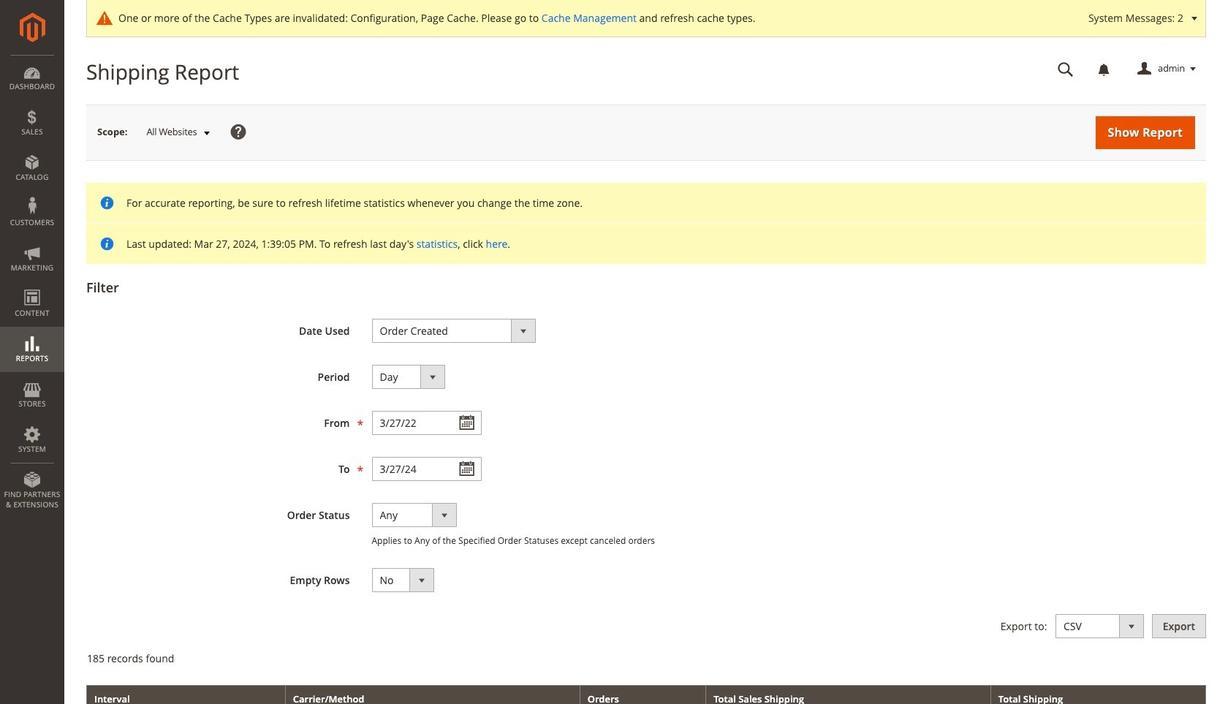Task type: locate. For each thing, give the bounding box(es) containing it.
None text field
[[372, 411, 481, 435]]

None text field
[[1048, 56, 1084, 82], [372, 457, 481, 481], [1048, 56, 1084, 82], [372, 457, 481, 481]]

menu bar
[[0, 55, 64, 517]]



Task type: vqa. For each thing, say whether or not it's contained in the screenshot.
Magento Admin Panel icon
yes



Task type: describe. For each thing, give the bounding box(es) containing it.
magento admin panel image
[[19, 12, 45, 42]]



